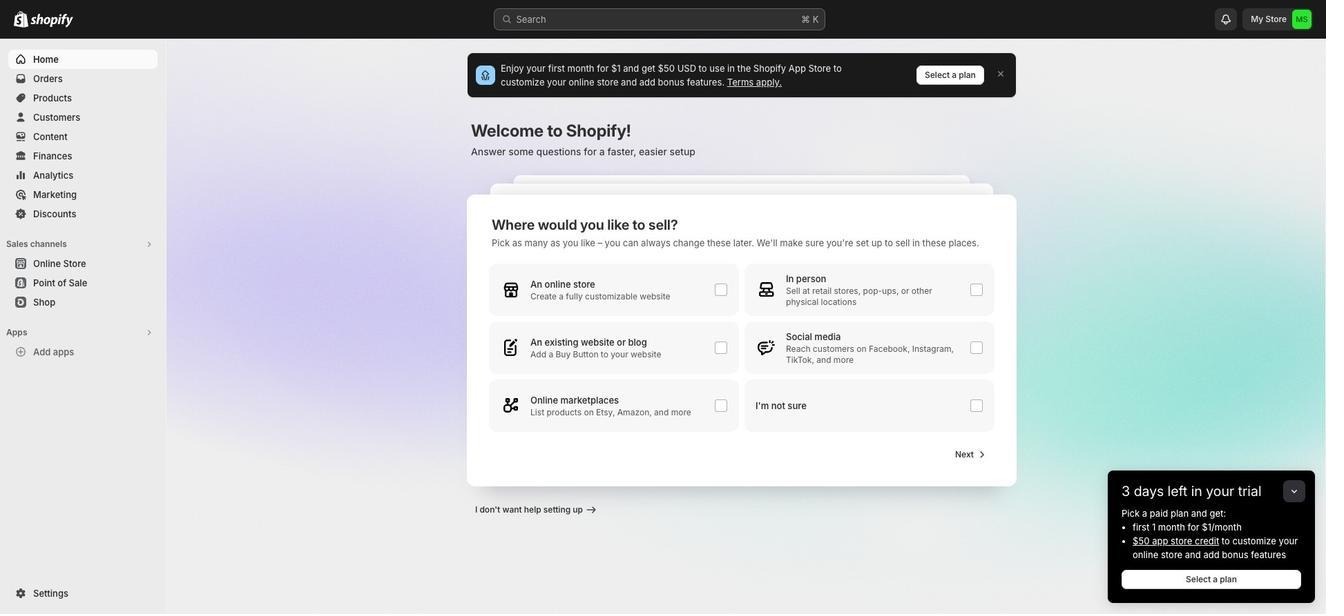 Task type: describe. For each thing, give the bounding box(es) containing it.
shopify image
[[30, 14, 73, 28]]



Task type: vqa. For each thing, say whether or not it's contained in the screenshot.
the right Shopify image
yes



Task type: locate. For each thing, give the bounding box(es) containing it.
shopify image
[[14, 11, 28, 28]]

my store image
[[1293, 10, 1312, 29]]



